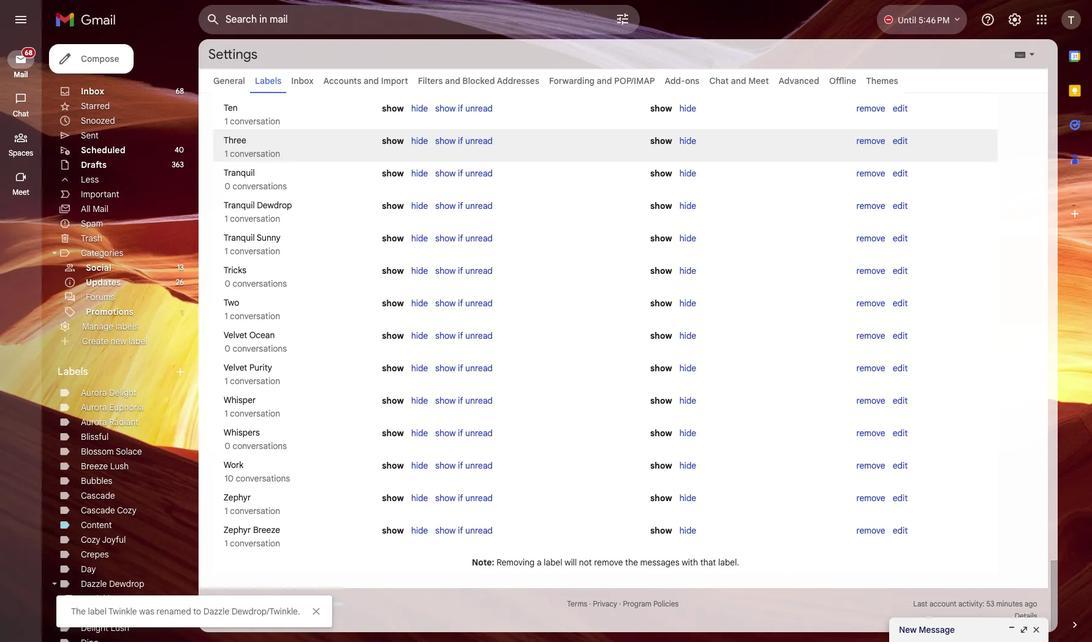Task type: locate. For each thing, give the bounding box(es) containing it.
1 horizontal spatial inbox link
[[291, 75, 314, 86]]

363
[[172, 160, 184, 169]]

unread for zephyr 1 conversation
[[465, 493, 493, 504]]

unread for tranquil dewdrop 1 conversation
[[465, 200, 493, 211]]

and for chat
[[731, 75, 746, 86]]

2 show if unread from the top
[[435, 135, 493, 146]]

1 remove link from the top
[[857, 103, 886, 114]]

label
[[129, 336, 147, 347], [544, 557, 563, 568], [88, 606, 107, 617]]

0 horizontal spatial dewdrop
[[109, 579, 144, 590]]

1 vertical spatial breeze
[[253, 525, 280, 536]]

remove link for velvet ocean 0 conversations
[[857, 330, 886, 341]]

0 for whispers 0 conversations
[[225, 441, 230, 452]]

show if unread link for ten 1 conversation
[[435, 103, 493, 114]]

conversation down whisper
[[230, 408, 280, 419]]

zephyr down zephyr 1 conversation
[[224, 525, 251, 536]]

13 show if unread link from the top
[[435, 493, 493, 504]]

1 up whisper
[[225, 376, 228, 387]]

gb left of
[[224, 612, 234, 621]]

11 remove link from the top
[[857, 428, 886, 439]]

and for forwarding
[[597, 75, 612, 86]]

0 vertical spatial cozy
[[117, 505, 136, 516]]

0 vertical spatial labels
[[255, 75, 282, 86]]

1 vertical spatial cozy
[[81, 534, 100, 546]]

0 vertical spatial 68
[[25, 48, 32, 57]]

if for whisper 1 conversation
[[458, 395, 463, 406]]

aurora up blissful link
[[81, 417, 107, 428]]

0 up the tranquil dewdrop 1 conversation
[[225, 181, 230, 192]]

remove link for three 1 conversation
[[857, 135, 886, 146]]

1 show if unread link from the top
[[435, 103, 493, 114]]

1 unread from the top
[[465, 103, 493, 114]]

10 unread from the top
[[465, 395, 493, 406]]

inbox link
[[291, 75, 314, 86], [81, 86, 104, 97]]

1 horizontal spatial dewdrop
[[257, 200, 292, 211]]

14 unread from the top
[[465, 525, 493, 536]]

2 horizontal spatial label
[[544, 557, 563, 568]]

1 vertical spatial twinkle
[[108, 606, 137, 617]]

14 edit link from the top
[[893, 525, 908, 536]]

2 vertical spatial delight
[[81, 623, 108, 634]]

twinkle inside the label twinkle was renamed to dazzle dewdrop/twinkle. alert
[[108, 606, 137, 617]]

inbox link right labels link
[[291, 75, 314, 86]]

if for tranquil dewdrop 1 conversation
[[458, 200, 463, 211]]

9 edit link from the top
[[893, 363, 908, 374]]

label right a
[[544, 557, 563, 568]]

cascade cozy
[[81, 505, 136, 516]]

conversations
[[233, 181, 287, 192], [233, 278, 287, 289], [233, 343, 287, 354], [233, 441, 287, 452], [236, 473, 290, 484]]

1 down two
[[225, 311, 228, 322]]

1 vertical spatial velvet
[[224, 362, 247, 373]]

13 show if unread from the top
[[435, 493, 493, 504]]

labels
[[255, 75, 282, 86], [58, 366, 88, 378]]

ocean
[[249, 330, 275, 341]]

aurora for aurora euphoria
[[81, 402, 107, 413]]

aurora
[[81, 387, 107, 398], [81, 402, 107, 413], [81, 417, 107, 428]]

lush down 'blossom solace' link in the left of the page
[[110, 461, 129, 472]]

if for whispers 0 conversations
[[458, 428, 463, 439]]

aurora radiant link
[[81, 417, 138, 428]]

remove for tranquil dewdrop 1 conversation
[[857, 200, 886, 211]]

2 vertical spatial tranquil
[[224, 232, 255, 243]]

the
[[71, 606, 86, 617]]

5 conversation from the top
[[230, 246, 280, 257]]

velvet left purity
[[224, 362, 247, 373]]

cascade down bubbles link
[[81, 490, 115, 501]]

0 for tranquil 0 conversations
[[225, 181, 230, 192]]

remove link
[[857, 103, 886, 114], [857, 135, 886, 146], [857, 168, 886, 179], [857, 200, 886, 211], [857, 233, 886, 244], [857, 265, 886, 276], [857, 298, 886, 309], [857, 330, 886, 341], [857, 363, 886, 374], [857, 395, 886, 406], [857, 428, 886, 439], [857, 460, 886, 471], [857, 493, 886, 504], [857, 525, 886, 536]]

inbox link up starred link on the left of page
[[81, 86, 104, 97]]

6 if from the top
[[458, 265, 463, 276]]

advanced link
[[779, 75, 819, 86]]

conversation down three
[[230, 148, 280, 159]]

import
[[381, 75, 408, 86]]

0 inside tricks 0 conversations
[[225, 278, 230, 289]]

8 edit from the top
[[893, 330, 908, 341]]

1 horizontal spatial breeze
[[253, 525, 280, 536]]

conversation inside 'velvet purity 1 conversation'
[[230, 376, 280, 387]]

1 inside ten 1 conversation
[[225, 116, 228, 127]]

1 down three
[[225, 148, 228, 159]]

all mail
[[81, 203, 108, 215]]

0 vertical spatial zephyr
[[224, 492, 251, 503]]

0 horizontal spatial 68
[[25, 48, 32, 57]]

0 down whispers
[[225, 441, 230, 452]]

8 show if unread from the top
[[435, 330, 493, 341]]

and for accounts
[[364, 75, 379, 86]]

twinkle up delight link
[[86, 593, 114, 604]]

edit link for tricks 0 conversations
[[893, 265, 908, 276]]

1 down 10 on the bottom left
[[225, 506, 228, 517]]

4 0 from the top
[[225, 441, 230, 452]]

1 up the ten
[[225, 83, 228, 94]]

11 edit from the top
[[893, 428, 908, 439]]

conversation down zephyr 1 conversation
[[230, 538, 280, 549]]

5 edit from the top
[[893, 233, 908, 244]]

7 show if unread from the top
[[435, 298, 493, 309]]

navigation
[[0, 39, 43, 642]]

1 down the ten
[[225, 116, 228, 127]]

dazzle down day link
[[81, 579, 107, 590]]

conversation up zephyr breeze 1 conversation
[[230, 506, 280, 517]]

chat down mail heading
[[13, 109, 29, 118]]

0 horizontal spatial breeze
[[81, 461, 108, 472]]

starred link
[[81, 101, 110, 112]]

aurora delight
[[81, 387, 137, 398]]

edit for tricks 0 conversations
[[893, 265, 908, 276]]

conversation inside 'tranquil sunny 1 conversation'
[[230, 246, 280, 257]]

conversations up zephyr 1 conversation
[[236, 473, 290, 484]]

0 vertical spatial dazzle
[[81, 579, 107, 590]]

breeze up the bubbles
[[81, 461, 108, 472]]

conversations inside tranquil 0 conversations
[[233, 181, 287, 192]]

1 inside the tranquil dewdrop 1 conversation
[[225, 213, 228, 224]]

to
[[193, 606, 201, 617]]

lush for delight lush
[[111, 623, 129, 634]]

label down labels
[[129, 336, 147, 347]]

2 · from the left
[[619, 599, 621, 609]]

show if unread link for two 1 conversation
[[435, 298, 493, 309]]

2 conversation from the top
[[230, 116, 280, 127]]

11 show if unread link from the top
[[435, 428, 493, 439]]

compose
[[81, 53, 119, 64]]

2 and from the left
[[445, 75, 460, 86]]

8 unread from the top
[[465, 330, 493, 341]]

show if unread link for tranquil dewdrop 1 conversation
[[435, 200, 493, 211]]

2 gb from the left
[[253, 612, 263, 621]]

conversations down whispers
[[233, 441, 287, 452]]

1 tranquil from the top
[[224, 167, 255, 178]]

0 vertical spatial aurora
[[81, 387, 107, 398]]

add-ons
[[665, 75, 700, 86]]

2 unread from the top
[[465, 135, 493, 146]]

follow link to manage storage image
[[286, 610, 298, 623]]

aurora for aurora delight
[[81, 387, 107, 398]]

note:
[[472, 557, 494, 568]]

1 cascade from the top
[[81, 490, 115, 501]]

unread for whispers 0 conversations
[[465, 428, 493, 439]]

conversations for whispers
[[233, 441, 287, 452]]

remove link for tricks 0 conversations
[[857, 265, 886, 276]]

5 show if unread from the top
[[435, 233, 493, 244]]

2 tranquil from the top
[[224, 200, 255, 211]]

zephyr
[[224, 492, 251, 503], [224, 525, 251, 536]]

7 remove link from the top
[[857, 298, 886, 309]]

advanced search options image
[[610, 7, 635, 31]]

themes link
[[866, 75, 898, 86]]

remove link for work 10 conversations
[[857, 460, 886, 471]]

12 show if unread link from the top
[[435, 460, 493, 471]]

edit for work 10 conversations
[[893, 460, 908, 471]]

2 edit from the top
[[893, 135, 908, 146]]

13 edit link from the top
[[893, 493, 908, 504]]

1 vertical spatial tranquil
[[224, 200, 255, 211]]

close image
[[1032, 625, 1041, 635]]

1 horizontal spatial label
[[129, 336, 147, 347]]

tranquil left sunny on the top
[[224, 232, 255, 243]]

·
[[589, 599, 591, 609], [619, 599, 621, 609]]

9 remove link from the top
[[857, 363, 886, 374]]

0 horizontal spatial gb
[[224, 612, 234, 621]]

offline link
[[829, 75, 856, 86]]

labels up ten 1 conversation
[[255, 75, 282, 86]]

will
[[565, 557, 577, 568]]

5 if from the top
[[458, 233, 463, 244]]

1 vertical spatial lush
[[111, 623, 129, 634]]

0 vertical spatial mail
[[14, 70, 28, 79]]

12 remove link from the top
[[857, 460, 886, 471]]

velvet left ocean
[[224, 330, 247, 341]]

3 unread from the top
[[465, 168, 493, 179]]

1 vertical spatial label
[[544, 557, 563, 568]]

cascade down cascade link
[[81, 505, 115, 516]]

Search in mail text field
[[226, 13, 581, 26]]

1 down whisper
[[225, 408, 228, 419]]

cozy up crepes link
[[81, 534, 100, 546]]

cascade for cascade cozy
[[81, 505, 115, 516]]

1 0 from the top
[[225, 181, 230, 192]]

4 show if unread link from the top
[[435, 200, 493, 211]]

4 edit link from the top
[[893, 200, 908, 211]]

program policies link
[[623, 599, 679, 609]]

remove for tranquil sunny 1 conversation
[[857, 233, 886, 244]]

conversation up the three 1 conversation
[[230, 116, 280, 127]]

edit link for tranquil sunny 1 conversation
[[893, 233, 908, 244]]

minimize image
[[1007, 625, 1017, 635]]

1 edit link from the top
[[893, 103, 908, 114]]

4 remove link from the top
[[857, 200, 886, 211]]

meet
[[749, 75, 769, 86], [12, 188, 29, 197]]

conversation down sunny on the top
[[230, 246, 280, 257]]

unread for tranquil 0 conversations
[[465, 168, 493, 179]]

two 1 conversation
[[223, 297, 280, 322]]

that
[[700, 557, 716, 568]]

7 if from the top
[[458, 298, 463, 309]]

12 unread from the top
[[465, 460, 493, 471]]

aurora for aurora radiant
[[81, 417, 107, 428]]

0 vertical spatial lush
[[110, 461, 129, 472]]

conversations up two 1 conversation
[[233, 278, 287, 289]]

categories
[[81, 248, 123, 259]]

conversation
[[230, 83, 280, 94], [230, 116, 280, 127], [230, 148, 280, 159], [230, 213, 280, 224], [230, 246, 280, 257], [230, 311, 280, 322], [230, 376, 280, 387], [230, 408, 280, 419], [230, 506, 280, 517], [230, 538, 280, 549]]

tranquil inside 'tranquil sunny 1 conversation'
[[224, 232, 255, 243]]

not
[[579, 557, 592, 568]]

9 show if unread link from the top
[[435, 363, 493, 374]]

sent link
[[81, 130, 99, 141]]

1 vertical spatial dazzle
[[203, 606, 229, 617]]

updates link
[[86, 277, 121, 288]]

and left the import
[[364, 75, 379, 86]]

if for zephyr breeze 1 conversation
[[458, 525, 463, 536]]

unread for velvet purity 1 conversation
[[465, 363, 493, 374]]

conversation inside zephyr breeze 1 conversation
[[230, 538, 280, 549]]

conversation inside two 1 conversation
[[230, 311, 280, 322]]

1 horizontal spatial ·
[[619, 599, 621, 609]]

whispers 0 conversations
[[223, 427, 287, 452]]

cascade link
[[81, 490, 115, 501]]

0 vertical spatial label
[[129, 336, 147, 347]]

9 show if unread from the top
[[435, 363, 493, 374]]

tranquil inside the tranquil dewdrop 1 conversation
[[224, 200, 255, 211]]

4 if from the top
[[458, 200, 463, 211]]

tricks 0 conversations
[[223, 265, 287, 289]]

14 edit from the top
[[893, 525, 908, 536]]

settings image
[[1008, 12, 1022, 27]]

breeze down zephyr 1 conversation
[[253, 525, 280, 536]]

velvet
[[224, 330, 247, 341], [224, 362, 247, 373]]

last account activity: 53 minutes ago details
[[913, 599, 1037, 621]]

dewdrop down tranquil 0 conversations
[[257, 200, 292, 211]]

1 vertical spatial aurora
[[81, 402, 107, 413]]

edit for tranquil 0 conversations
[[893, 168, 908, 179]]

8 if from the top
[[458, 330, 463, 341]]

0 horizontal spatial mail
[[14, 70, 28, 79]]

0 horizontal spatial meet
[[12, 188, 29, 197]]

remove for ten 1 conversation
[[857, 103, 886, 114]]

gb right 15
[[253, 612, 263, 621]]

edit for ten 1 conversation
[[893, 103, 908, 114]]

edit link for zephyr breeze 1 conversation
[[893, 525, 908, 536]]

1 vertical spatial labels
[[58, 366, 88, 378]]

conversations for work
[[236, 473, 290, 484]]

6 unread from the top
[[465, 265, 493, 276]]

show if unread link for work 10 conversations
[[435, 460, 493, 471]]

and right ons
[[731, 75, 746, 86]]

aurora up aurora euphoria
[[81, 387, 107, 398]]

0 for tricks 0 conversations
[[225, 278, 230, 289]]

chat right ons
[[709, 75, 729, 86]]

15
[[244, 612, 251, 621]]

tranquil inside tranquil 0 conversations
[[224, 167, 255, 178]]

cozy up joyful
[[117, 505, 136, 516]]

snoozed
[[81, 115, 115, 126]]

remove link for zephyr 1 conversation
[[857, 493, 886, 504]]

9 if from the top
[[458, 363, 463, 374]]

delight lush link
[[81, 623, 129, 634]]

5 show if unread link from the top
[[435, 233, 493, 244]]

show if unread for velvet purity 1 conversation
[[435, 363, 493, 374]]

· right the privacy link
[[619, 599, 621, 609]]

crepes link
[[81, 549, 109, 560]]

aurora down the aurora delight
[[81, 402, 107, 413]]

dazzle
[[81, 579, 107, 590], [203, 606, 229, 617]]

1 velvet from the top
[[224, 330, 247, 341]]

footer
[[199, 598, 1048, 623]]

1 up 'tranquil sunny 1 conversation'
[[225, 213, 228, 224]]

activity:
[[959, 599, 985, 609]]

if for three 1 conversation
[[458, 135, 463, 146]]

dazzle right 'to'
[[203, 606, 229, 617]]

7 conversation from the top
[[230, 376, 280, 387]]

zephyr for 1
[[224, 525, 251, 536]]

1 vertical spatial 68
[[176, 86, 184, 96]]

1 horizontal spatial mail
[[93, 203, 108, 215]]

2 vertical spatial aurora
[[81, 417, 107, 428]]

show if unread link for velvet ocean 0 conversations
[[435, 330, 493, 341]]

blossom solace link
[[81, 446, 142, 457]]

all mail link
[[81, 203, 108, 215]]

mail down 68 link
[[14, 70, 28, 79]]

conversation inside the tranquil dewdrop 1 conversation
[[230, 213, 280, 224]]

· right terms
[[589, 599, 591, 609]]

show if unread for two 1 conversation
[[435, 298, 493, 309]]

0 vertical spatial cascade
[[81, 490, 115, 501]]

and right filters
[[445, 75, 460, 86]]

zephyr inside zephyr breeze 1 conversation
[[224, 525, 251, 536]]

day link
[[81, 564, 96, 575]]

euphoria
[[109, 402, 144, 413]]

create
[[82, 336, 108, 347]]

if for zephyr 1 conversation
[[458, 493, 463, 504]]

dewdrop up twinkle link on the bottom
[[109, 579, 144, 590]]

remove link for tranquil dewdrop 1 conversation
[[857, 200, 886, 211]]

2 zephyr from the top
[[224, 525, 251, 536]]

0 horizontal spatial ·
[[589, 599, 591, 609]]

if for velvet purity 1 conversation
[[458, 363, 463, 374]]

1 vertical spatial meet
[[12, 188, 29, 197]]

14 remove link from the top
[[857, 525, 886, 536]]

13 if from the top
[[458, 493, 463, 504]]

conversations inside tricks 0 conversations
[[233, 278, 287, 289]]

cascade for cascade link
[[81, 490, 115, 501]]

edit for whispers 0 conversations
[[893, 428, 908, 439]]

1 down zephyr 1 conversation
[[225, 538, 228, 549]]

delight for delight link
[[81, 608, 108, 619]]

2 0 from the top
[[225, 278, 230, 289]]

conversations for tricks
[[233, 278, 287, 289]]

10 if from the top
[[458, 395, 463, 406]]

mail heading
[[0, 70, 42, 80]]

unread for ten 1 conversation
[[465, 103, 493, 114]]

remove link for whisper 1 conversation
[[857, 395, 886, 406]]

labels down create
[[58, 366, 88, 378]]

12 edit from the top
[[893, 460, 908, 471]]

1 vertical spatial zephyr
[[224, 525, 251, 536]]

delight lush
[[81, 623, 129, 634]]

filters
[[418, 75, 443, 86]]

remove for velvet purity 1 conversation
[[857, 363, 886, 374]]

11 show if unread from the top
[[435, 428, 493, 439]]

program
[[623, 599, 652, 609]]

show if unread for tranquil 0 conversations
[[435, 168, 493, 179]]

6 show if unread from the top
[[435, 265, 493, 276]]

tranquil for tranquil
[[224, 167, 255, 178]]

drafts
[[81, 159, 107, 170]]

forwarding and pop/imap
[[549, 75, 655, 86]]

show if unread link for whisper 1 conversation
[[435, 395, 493, 406]]

twinkle left was
[[108, 606, 137, 617]]

9 unread from the top
[[465, 363, 493, 374]]

dewdrop for dazzle dewdrop
[[109, 579, 144, 590]]

11 if from the top
[[458, 428, 463, 439]]

work
[[224, 460, 244, 471]]

2 edit link from the top
[[893, 135, 908, 146]]

6 conversation from the top
[[230, 311, 280, 322]]

1 vertical spatial cascade
[[81, 505, 115, 516]]

9 conversation from the top
[[230, 506, 280, 517]]

8 remove link from the top
[[857, 330, 886, 341]]

1 zephyr from the top
[[224, 492, 251, 503]]

content
[[81, 520, 112, 531]]

gb
[[224, 612, 234, 621], [253, 612, 263, 621]]

0 vertical spatial breeze
[[81, 461, 108, 472]]

important link
[[81, 189, 119, 200]]

8 conversation from the top
[[230, 408, 280, 419]]

crepes
[[81, 549, 109, 560]]

3 tranquil from the top
[[224, 232, 255, 243]]

14 if from the top
[[458, 525, 463, 536]]

labels heading
[[58, 366, 174, 378]]

2 show if unread link from the top
[[435, 135, 493, 146]]

1 show if unread from the top
[[435, 103, 493, 114]]

zephyr inside zephyr 1 conversation
[[224, 492, 251, 503]]

0 horizontal spatial label
[[88, 606, 107, 617]]

0 inside tranquil 0 conversations
[[225, 181, 230, 192]]

0 vertical spatial tranquil
[[224, 167, 255, 178]]

labels link
[[255, 75, 282, 86]]

three 1 conversation
[[223, 135, 280, 159]]

and for filters
[[445, 75, 460, 86]]

0 vertical spatial dewdrop
[[257, 200, 292, 211]]

dewdrop for tranquil dewdrop 1 conversation
[[257, 200, 292, 211]]

2 vertical spatial label
[[88, 606, 107, 617]]

inbox up starred link on the left of page
[[81, 86, 104, 97]]

5 remove link from the top
[[857, 233, 886, 244]]

8 edit link from the top
[[893, 330, 908, 341]]

velvet inside 'velvet purity 1 conversation'
[[224, 362, 247, 373]]

conversation inside zephyr 1 conversation
[[230, 506, 280, 517]]

tranquil
[[224, 167, 255, 178], [224, 200, 255, 211], [224, 232, 255, 243]]

lush down twinkle link on the bottom
[[111, 623, 129, 634]]

offline
[[829, 75, 856, 86]]

3 0 from the top
[[225, 343, 230, 354]]

0 inside whispers 0 conversations
[[225, 441, 230, 452]]

dewdrop inside the tranquil dewdrop 1 conversation
[[257, 200, 292, 211]]

tranquil for tranquil sunny
[[224, 232, 255, 243]]

0 vertical spatial delight
[[109, 387, 137, 398]]

1 horizontal spatial gb
[[253, 612, 263, 621]]

1 if from the top
[[458, 103, 463, 114]]

delight up euphoria
[[109, 387, 137, 398]]

1 horizontal spatial cozy
[[117, 505, 136, 516]]

tab list
[[1058, 39, 1092, 598]]

0 horizontal spatial dazzle
[[81, 579, 107, 590]]

conversation up sunny on the top
[[230, 213, 280, 224]]

footer containing terms
[[199, 598, 1048, 623]]

6 remove link from the top
[[857, 265, 886, 276]]

conversation up ten 1 conversation
[[230, 83, 280, 94]]

conversations up the tranquil dewdrop 1 conversation
[[233, 181, 287, 192]]

zephyr down 10 on the bottom left
[[224, 492, 251, 503]]

68 up mail heading
[[25, 48, 32, 57]]

2 if from the top
[[458, 135, 463, 146]]

minutes
[[996, 599, 1023, 609]]

show if unread link for zephyr 1 conversation
[[435, 493, 493, 504]]

meet down the spaces heading
[[12, 188, 29, 197]]

1 horizontal spatial dazzle
[[203, 606, 229, 617]]

5 edit link from the top
[[893, 233, 908, 244]]

edit for tranquil sunny 1 conversation
[[893, 233, 908, 244]]

tranquil down the three 1 conversation
[[224, 167, 255, 178]]

conversations down ocean
[[233, 343, 287, 354]]

conversation up ocean
[[230, 311, 280, 322]]

1 down 26
[[181, 307, 184, 316]]

13 unread from the top
[[465, 493, 493, 504]]

14 show if unread link from the top
[[435, 525, 493, 536]]

remove for tranquil 0 conversations
[[857, 168, 886, 179]]

1 vertical spatial chat
[[13, 109, 29, 118]]

mail down important link
[[93, 203, 108, 215]]

0 horizontal spatial chat
[[13, 109, 29, 118]]

label down twinkle link on the bottom
[[88, 606, 107, 617]]

terms
[[567, 599, 587, 609]]

1 horizontal spatial labels
[[255, 75, 282, 86]]

blossom solace
[[81, 446, 142, 457]]

0 inside velvet ocean 0 conversations
[[225, 343, 230, 354]]

edit link for ten 1 conversation
[[893, 103, 908, 114]]

accounts and import link
[[323, 75, 408, 86]]

renamed
[[157, 606, 191, 617]]

delight down delight link
[[81, 623, 108, 634]]

support image
[[981, 12, 995, 27]]

9 edit from the top
[[893, 363, 908, 374]]

3 remove link from the top
[[857, 168, 886, 179]]

navigation containing mail
[[0, 39, 43, 642]]

2 velvet from the top
[[224, 362, 247, 373]]

lush
[[110, 461, 129, 472], [111, 623, 129, 634]]

themes
[[866, 75, 898, 86]]

0 horizontal spatial cozy
[[81, 534, 100, 546]]

edit link for whisper 1 conversation
[[893, 395, 908, 406]]

show if unread for zephyr 1 conversation
[[435, 493, 493, 504]]

inbox right labels link
[[291, 75, 314, 86]]

1 up tricks
[[225, 246, 228, 257]]

conversations inside whispers 0 conversations
[[233, 441, 287, 452]]

delight down twinkle link on the bottom
[[81, 608, 108, 619]]

0 up 'velvet purity 1 conversation'
[[225, 343, 230, 354]]

hide link
[[411, 103, 428, 114], [680, 103, 696, 114], [411, 135, 428, 146], [680, 135, 696, 146], [411, 168, 428, 179], [680, 168, 696, 179], [411, 200, 428, 211], [680, 200, 696, 211], [411, 233, 428, 244], [680, 233, 696, 244], [411, 265, 428, 276], [680, 265, 696, 276], [411, 298, 428, 309], [680, 298, 696, 309], [411, 330, 428, 341], [680, 330, 696, 341], [411, 363, 428, 374], [680, 363, 696, 374], [411, 395, 428, 406], [680, 395, 696, 406], [411, 428, 428, 439], [680, 428, 696, 439], [411, 460, 428, 471], [680, 460, 696, 471], [411, 493, 428, 504], [680, 493, 696, 504], [411, 525, 428, 536], [680, 525, 696, 536]]

1 vertical spatial delight
[[81, 608, 108, 619]]

2 cascade from the top
[[81, 505, 115, 516]]

3 edit link from the top
[[893, 168, 908, 179]]

tranquil down tranquil 0 conversations
[[224, 200, 255, 211]]

0 down tricks
[[225, 278, 230, 289]]

conversation down purity
[[230, 376, 280, 387]]

68 left general link
[[176, 86, 184, 96]]

removing
[[497, 557, 535, 568]]

if for work 10 conversations
[[458, 460, 463, 471]]

meet left advanced link
[[749, 75, 769, 86]]

0 horizontal spatial labels
[[58, 366, 88, 378]]

1 horizontal spatial chat
[[709, 75, 729, 86]]

manage
[[82, 321, 113, 332]]

14 show if unread from the top
[[435, 525, 493, 536]]

4 conversation from the top
[[230, 213, 280, 224]]

manage labels create new label
[[82, 321, 147, 347]]

remove for work 10 conversations
[[857, 460, 886, 471]]

3 show if unread link from the top
[[435, 168, 493, 179]]

1 and from the left
[[364, 75, 379, 86]]

velvet inside velvet ocean 0 conversations
[[224, 330, 247, 341]]

0 vertical spatial velvet
[[224, 330, 247, 341]]

add-
[[665, 75, 685, 86]]

remove for three 1 conversation
[[857, 135, 886, 146]]

12 edit link from the top
[[893, 460, 908, 471]]

and left pop/imap
[[597, 75, 612, 86]]

zephyr breeze 1 conversation
[[223, 525, 280, 549]]

1 horizontal spatial 68
[[176, 86, 184, 96]]

chat inside heading
[[13, 109, 29, 118]]

spaces heading
[[0, 148, 42, 158]]

unread for tranquil sunny 1 conversation
[[465, 233, 493, 244]]

0 vertical spatial meet
[[749, 75, 769, 86]]

10 edit from the top
[[893, 395, 908, 406]]

unread for velvet ocean 0 conversations
[[465, 330, 493, 341]]

3 and from the left
[[597, 75, 612, 86]]

6 edit link from the top
[[893, 265, 908, 276]]

5 unread from the top
[[465, 233, 493, 244]]

1 vertical spatial dewdrop
[[109, 579, 144, 590]]

0 vertical spatial chat
[[709, 75, 729, 86]]

1 conversation from the top
[[230, 83, 280, 94]]

velvet for conversation
[[224, 362, 247, 373]]

conversations inside work 10 conversations
[[236, 473, 290, 484]]



Task type: describe. For each thing, give the bounding box(es) containing it.
blocked
[[463, 75, 495, 86]]

used
[[265, 612, 281, 621]]

if for two 1 conversation
[[458, 298, 463, 309]]

aurora delight link
[[81, 387, 137, 398]]

messages
[[640, 557, 680, 568]]

dewdrop/twinkle.
[[232, 606, 300, 617]]

remove link for ten 1 conversation
[[857, 103, 886, 114]]

68 link
[[7, 47, 36, 69]]

remove for tricks 0 conversations
[[857, 265, 886, 276]]

label inside manage labels create new label
[[129, 336, 147, 347]]

pop out image
[[1019, 625, 1029, 635]]

compose button
[[49, 44, 134, 74]]

accounts and import
[[323, 75, 408, 86]]

0.19
[[208, 612, 222, 621]]

joyful
[[102, 534, 126, 546]]

aurora radiant
[[81, 417, 138, 428]]

conversations inside velvet ocean 0 conversations
[[233, 343, 287, 354]]

pop/imap
[[614, 75, 655, 86]]

aurora euphoria link
[[81, 402, 144, 413]]

show if unread for work 10 conversations
[[435, 460, 493, 471]]

chat for chat
[[13, 109, 29, 118]]

spaces
[[9, 148, 33, 158]]

bubbles link
[[81, 476, 112, 487]]

chat heading
[[0, 109, 42, 119]]

forwarding
[[549, 75, 595, 86]]

aurora euphoria
[[81, 402, 144, 413]]

edit link for two 1 conversation
[[893, 298, 908, 309]]

0 vertical spatial twinkle
[[86, 593, 114, 604]]

velvet for conversations
[[224, 330, 247, 341]]

meet heading
[[0, 188, 42, 197]]

remove for velvet ocean 0 conversations
[[857, 330, 886, 341]]

add-ons link
[[665, 75, 700, 86]]

edit for velvet purity 1 conversation
[[893, 363, 908, 374]]

1 inside two 1 conversation
[[225, 311, 228, 322]]

main menu image
[[13, 12, 28, 27]]

remove link for two 1 conversation
[[857, 298, 886, 309]]

1 horizontal spatial inbox
[[291, 75, 314, 86]]

40
[[175, 145, 184, 154]]

show if unread for tricks 0 conversations
[[435, 265, 493, 276]]

a
[[537, 557, 542, 568]]

Search in mail search field
[[199, 5, 640, 34]]

radiant
[[109, 417, 138, 428]]

mail inside heading
[[14, 70, 28, 79]]

whisper
[[224, 395, 256, 406]]

sunny
[[257, 232, 281, 243]]

edit for tranquil dewdrop 1 conversation
[[893, 200, 908, 211]]

edit link for velvet purity 1 conversation
[[893, 363, 908, 374]]

0 horizontal spatial inbox link
[[81, 86, 104, 97]]

remove for zephyr 1 conversation
[[857, 493, 886, 504]]

settings
[[208, 46, 258, 62]]

remove for two 1 conversation
[[857, 298, 886, 309]]

edit link for tranquil dewdrop 1 conversation
[[893, 200, 908, 211]]

general link
[[213, 75, 245, 86]]

forums
[[86, 292, 115, 303]]

chat and meet link
[[709, 75, 769, 86]]

ons
[[685, 75, 700, 86]]

conversation inside the three 1 conversation
[[230, 148, 280, 159]]

delight for delight lush
[[81, 623, 108, 634]]

unread for three 1 conversation
[[465, 135, 493, 146]]

zephyr 1 conversation
[[223, 492, 280, 517]]

edit for zephyr 1 conversation
[[893, 493, 908, 504]]

remove for whispers 0 conversations
[[857, 428, 886, 439]]

ten
[[224, 102, 238, 113]]

edit for velvet ocean 0 conversations
[[893, 330, 908, 341]]

create new label link
[[82, 336, 147, 347]]

label.
[[718, 557, 739, 568]]

cascade cozy link
[[81, 505, 136, 516]]

edit for three 1 conversation
[[893, 135, 908, 146]]

dazzle dewdrop
[[81, 579, 144, 590]]

show if unread for whisper 1 conversation
[[435, 395, 493, 406]]

new
[[899, 625, 917, 636]]

show if unread link for whispers 0 conversations
[[435, 428, 493, 439]]

edit link for work 10 conversations
[[893, 460, 908, 471]]

labels for labels link
[[255, 75, 282, 86]]

select input tool image
[[1029, 49, 1036, 59]]

tranquil 0 conversations
[[223, 167, 287, 192]]

whisper 1 conversation
[[223, 395, 280, 419]]

show if unread for velvet ocean 0 conversations
[[435, 330, 493, 341]]

68 inside navigation
[[25, 48, 32, 57]]

1 inside zephyr breeze 1 conversation
[[225, 538, 228, 549]]

show if unread link for velvet purity 1 conversation
[[435, 363, 493, 374]]

labels for labels heading
[[58, 366, 88, 378]]

26
[[176, 278, 184, 287]]

remove link for whispers 0 conversations
[[857, 428, 886, 439]]

if for tricks 0 conversations
[[458, 265, 463, 276]]

the label twinkle was renamed to dazzle dewdrop/twinkle.
[[71, 606, 300, 617]]

filters and blocked addresses
[[418, 75, 539, 86]]

purity
[[249, 362, 272, 373]]

tranquil dewdrop 1 conversation
[[223, 200, 292, 224]]

53
[[987, 599, 995, 609]]

edit link for zephyr 1 conversation
[[893, 493, 908, 504]]

tranquil sunny 1 conversation
[[223, 232, 281, 257]]

edit link for velvet ocean 0 conversations
[[893, 330, 908, 341]]

bubbles
[[81, 476, 112, 487]]

show if unread link for tricks 0 conversations
[[435, 265, 493, 276]]

updates
[[86, 277, 121, 288]]

1 inside 'velvet purity 1 conversation'
[[225, 376, 228, 387]]

unread for work 10 conversations
[[465, 460, 493, 471]]

conversations for tranquil
[[233, 181, 287, 192]]

remove link for tranquil 0 conversations
[[857, 168, 886, 179]]

general
[[213, 75, 245, 86]]

edit for zephyr breeze 1 conversation
[[893, 525, 908, 536]]

solace
[[116, 446, 142, 457]]

edit for two 1 conversation
[[893, 298, 908, 309]]

label inside alert
[[88, 606, 107, 617]]

addresses
[[497, 75, 539, 86]]

chat and meet
[[709, 75, 769, 86]]

0 horizontal spatial inbox
[[81, 86, 104, 97]]

trash
[[81, 233, 102, 244]]

account
[[930, 599, 957, 609]]

show if unread for zephyr breeze 1 conversation
[[435, 525, 493, 536]]

dazzle inside the label twinkle was renamed to dazzle dewdrop/twinkle. alert
[[203, 606, 229, 617]]

message
[[919, 625, 955, 636]]

show if unread for tranquil dewdrop 1 conversation
[[435, 200, 493, 211]]

show if unread link for tranquil 0 conversations
[[435, 168, 493, 179]]

ago
[[1025, 599, 1037, 609]]

show if unread for three 1 conversation
[[435, 135, 493, 146]]

conversation inside ten 1 conversation
[[230, 116, 280, 127]]

show if unread link for zephyr breeze 1 conversation
[[435, 525, 493, 536]]

1 · from the left
[[589, 599, 591, 609]]

filters and blocked addresses link
[[418, 75, 539, 86]]

0.19 gb of 15 gb used
[[208, 612, 281, 621]]

manage labels link
[[82, 321, 138, 332]]

unread for whisper 1 conversation
[[465, 395, 493, 406]]

with
[[682, 557, 698, 568]]

spam link
[[81, 218, 103, 229]]

labels
[[116, 321, 138, 332]]

1 gb from the left
[[224, 612, 234, 621]]

1 horizontal spatial meet
[[749, 75, 769, 86]]

remove for whisper 1 conversation
[[857, 395, 886, 406]]

new message
[[899, 625, 955, 636]]

gmail image
[[55, 7, 122, 32]]

details
[[1015, 612, 1037, 621]]

meet inside 'heading'
[[12, 188, 29, 197]]

remove link for zephyr breeze 1 conversation
[[857, 525, 886, 536]]

1 inside 'tranquil sunny 1 conversation'
[[225, 246, 228, 257]]

10
[[225, 473, 234, 484]]

advanced
[[779, 75, 819, 86]]

1 inside the three 1 conversation
[[225, 148, 228, 159]]

edit for whisper 1 conversation
[[893, 395, 908, 406]]

sent
[[81, 130, 99, 141]]

the label twinkle was renamed to dazzle dewdrop/twinkle. alert
[[20, 28, 1073, 628]]

edit link for whispers 0 conversations
[[893, 428, 908, 439]]

day
[[81, 564, 96, 575]]

new
[[111, 336, 126, 347]]

conversation inside whisper 1 conversation
[[230, 408, 280, 419]]

less
[[81, 174, 99, 185]]

1 inside zephyr 1 conversation
[[225, 506, 228, 517]]

show if unread link for tranquil sunny 1 conversation
[[435, 233, 493, 244]]

1 vertical spatial mail
[[93, 203, 108, 215]]

unread for tricks 0 conversations
[[465, 265, 493, 276]]

remove link for tranquil sunny 1 conversation
[[857, 233, 886, 244]]

show if unread for tranquil sunny 1 conversation
[[435, 233, 493, 244]]

promotions link
[[86, 306, 134, 318]]

1 inside whisper 1 conversation
[[225, 408, 228, 419]]

scheduled
[[81, 145, 125, 156]]

twinkle link
[[86, 593, 114, 604]]

terms link
[[567, 599, 587, 609]]

search in mail image
[[202, 9, 224, 31]]

breeze inside zephyr breeze 1 conversation
[[253, 525, 280, 536]]

tranquil for tranquil dewdrop
[[224, 200, 255, 211]]

show if unread for ten 1 conversation
[[435, 103, 493, 114]]

breeze lush
[[81, 461, 129, 472]]

of
[[236, 612, 242, 621]]

edit link for three 1 conversation
[[893, 135, 908, 146]]

unread for two 1 conversation
[[465, 298, 493, 309]]

show if unread for whispers 0 conversations
[[435, 428, 493, 439]]



Task type: vqa. For each thing, say whether or not it's contained in the screenshot.
top "label"
yes



